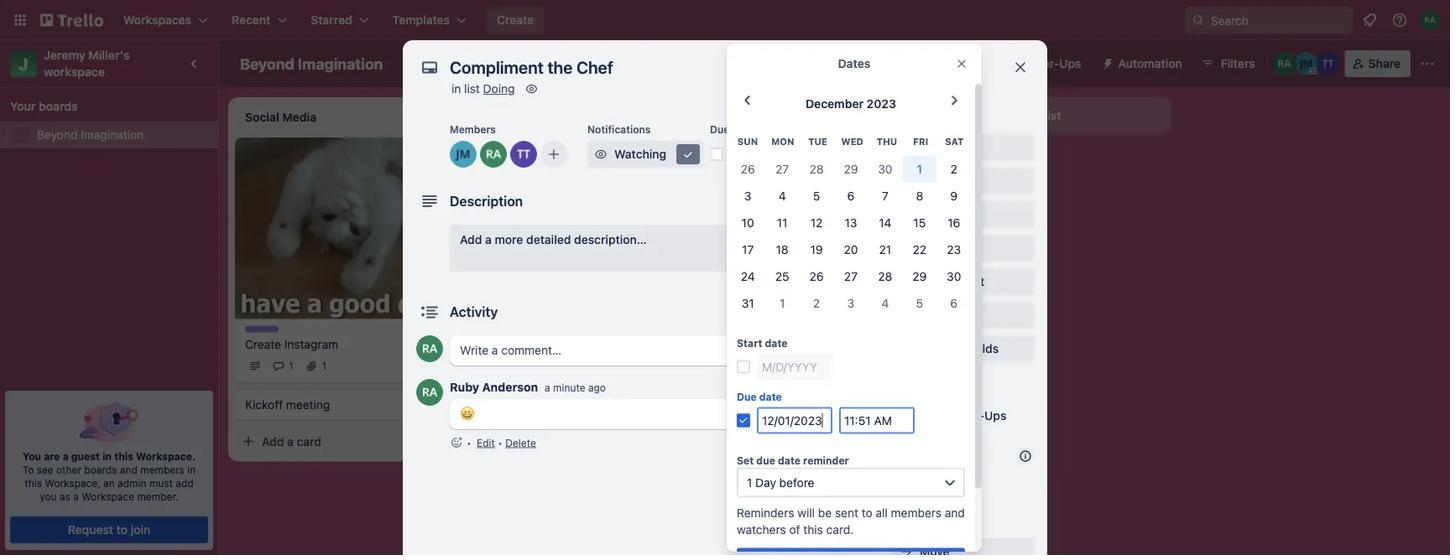 Task type: locate. For each thing, give the bounding box(es) containing it.
1 up add a more detailed description… at left top
[[558, 216, 563, 227]]

due date up sun
[[710, 123, 754, 135]]

1 down compliment
[[525, 216, 530, 227]]

sm image
[[1095, 50, 1119, 74], [523, 81, 540, 97], [898, 139, 915, 156], [898, 173, 915, 190], [898, 206, 915, 223], [898, 307, 915, 324], [898, 544, 915, 556]]

Write a comment text field
[[450, 336, 880, 366]]

0 vertical spatial 6
[[847, 189, 855, 203]]

28 button down 21
[[868, 263, 903, 290]]

boards up an
[[84, 464, 117, 476]]

in up add
[[187, 464, 196, 476]]

13
[[845, 216, 857, 229]]

0 vertical spatial dec
[[737, 147, 759, 161]]

ruby anderson (rubyanderson7) image left terry turtle (terryturtle) icon
[[480, 141, 507, 168]]

ruby anderson (rubyanderson7) image
[[1420, 10, 1440, 30], [1273, 52, 1297, 76], [416, 336, 443, 363], [416, 379, 443, 406]]

kickoff meeting
[[245, 398, 330, 412]]

jeremy miller (jeremymiller198) image down search 'field'
[[1295, 52, 1318, 76]]

28 down 21 button
[[878, 269, 893, 283]]

dec inside 'button'
[[737, 147, 759, 161]]

1 vertical spatial 28 button
[[868, 263, 903, 290]]

jeremy miller (jeremymiller198) image
[[1295, 52, 1318, 76], [638, 212, 658, 232]]

1 horizontal spatial list
[[1045, 109, 1062, 123]]

request to join button
[[10, 517, 208, 544]]

1 horizontal spatial 27
[[844, 269, 858, 283]]

0 vertical spatial power-
[[1020, 57, 1060, 71]]

0 vertical spatial 26
[[741, 162, 755, 176]]

this down will
[[804, 523, 823, 537]]

15
[[914, 216, 926, 229]]

custom fields button
[[893, 341, 1034, 358]]

0 vertical spatial terry turtle (terryturtle) image
[[1317, 52, 1340, 76]]

add a card for the right add a card button
[[739, 152, 798, 166]]

1 vertical spatial 4 button
[[868, 290, 903, 317]]

29 button down the "wed"
[[834, 156, 868, 182]]

sm image for members
[[898, 139, 915, 156]]

workspace down an
[[82, 491, 134, 503]]

29 button
[[834, 156, 868, 182], [903, 263, 937, 290]]

0 horizontal spatial ruby anderson (rubyanderson7) image
[[480, 141, 507, 168]]

add button
[[920, 478, 982, 492]]

imagination down your boards with 1 items element
[[81, 128, 144, 142]]

thoughts thinking
[[483, 145, 530, 170]]

members up must
[[140, 464, 185, 476]]

be
[[818, 506, 832, 520]]

None text field
[[442, 52, 996, 82]]

0 vertical spatial due date
[[710, 123, 754, 135]]

4 button up "11"
[[765, 182, 800, 209]]

30 button up "7"
[[868, 156, 903, 182]]

this up admin at the bottom left of page
[[114, 451, 133, 463]]

power-ups
[[1020, 57, 1082, 71]]

3 button
[[731, 182, 765, 209], [834, 290, 868, 317]]

meeting
[[286, 398, 330, 412]]

add members to card image
[[547, 146, 561, 163]]

cover
[[920, 308, 953, 322]]

to left all
[[862, 506, 873, 520]]

jeremy miller (jeremymiller198) image up description…
[[638, 212, 658, 232]]

sm image right 14
[[898, 206, 915, 223]]

dec 1
[[504, 216, 530, 227]]

27 down 20 button
[[844, 269, 858, 283]]

sm image inside cover link
[[898, 307, 915, 324]]

1 vertical spatial card
[[535, 253, 560, 267]]

add right next month icon
[[974, 109, 996, 123]]

2 vertical spatial this
[[804, 523, 823, 537]]

star or unstar board image
[[402, 57, 415, 71]]

0 horizontal spatial this
[[25, 478, 42, 489]]

0 horizontal spatial 26
[[741, 162, 755, 176]]

1 left day
[[747, 476, 752, 490]]

card down "detailed"
[[535, 253, 560, 267]]

0 vertical spatial ups
[[1060, 57, 1082, 71]]

delete
[[506, 437, 536, 449]]

1 vertical spatial workspace
[[82, 491, 134, 503]]

add down kickoff
[[262, 435, 284, 449]]

15 button
[[903, 209, 937, 236]]

list left doing link
[[464, 82, 480, 96]]

the
[[552, 193, 570, 206]]

0 vertical spatial imagination
[[298, 55, 383, 73]]

1 vertical spatial beyond
[[37, 128, 78, 142]]

1 vertical spatial dec
[[504, 216, 522, 227]]

28 button down the tue
[[800, 156, 834, 182]]

members up actions
[[891, 506, 942, 520]]

create up workspace visible on the top of the page
[[497, 13, 534, 27]]

december 2023
[[806, 97, 896, 111]]

add a card down mon
[[739, 152, 798, 166]]

ruby anderson (rubyanderson7) image down watching button
[[661, 212, 682, 232]]

3 button right show
[[834, 290, 868, 317]]

0 vertical spatial 5
[[813, 189, 820, 203]]

sm image right thu
[[898, 139, 915, 156]]

0 horizontal spatial 5
[[813, 189, 820, 203]]

1 horizontal spatial 29 button
[[903, 263, 937, 290]]

4 for leftmost the 4 'button'
[[779, 189, 786, 203]]

26 down sun
[[741, 162, 755, 176]]

30 down thu
[[878, 162, 893, 176]]

0 vertical spatial add a card
[[739, 152, 798, 166]]

0 vertical spatial add a card button
[[712, 146, 900, 173]]

Mark due date as complete checkbox
[[710, 148, 724, 161]]

power- up add another list button
[[1020, 57, 1060, 71]]

list
[[464, 82, 480, 96], [1045, 109, 1062, 123]]

2 horizontal spatial in
[[452, 82, 461, 96]]

1 vertical spatial 2 button
[[800, 290, 834, 317]]

3 right show
[[848, 296, 855, 310]]

dec for dec 1 at 11:51 am
[[737, 147, 759, 161]]

Search field
[[1205, 8, 1352, 33]]

1 button down 25
[[765, 290, 800, 317]]

1 vertical spatial add a card button
[[473, 247, 661, 274]]

due
[[757, 455, 776, 467]]

1 vertical spatial 28
[[878, 269, 893, 283]]

6 up 13
[[847, 189, 855, 203]]

minute
[[553, 382, 586, 394]]

7
[[882, 189, 889, 203]]

card for middle add a card button
[[535, 253, 560, 267]]

27 button
[[765, 156, 800, 182], [834, 263, 868, 290]]

0 horizontal spatial 3 button
[[731, 182, 765, 209]]

sm image left cover
[[898, 307, 915, 324]]

4 button right details
[[868, 290, 903, 317]]

dec for dec 1
[[504, 216, 522, 227]]

sm image inside members link
[[898, 139, 915, 156]]

5 for the rightmost 5 button
[[916, 296, 923, 310]]

2 button
[[937, 156, 971, 182], [800, 290, 834, 317]]

beyond imagination
[[240, 55, 383, 73], [37, 128, 144, 142]]

create from template… image
[[907, 153, 920, 166]]

compliment the chef
[[483, 193, 599, 206]]

to left the join
[[116, 523, 128, 537]]

sm image inside checklist link
[[898, 206, 915, 223]]

0 vertical spatial in
[[452, 82, 461, 96]]

1 vertical spatial power-
[[945, 409, 985, 423]]

30
[[878, 162, 893, 176], [947, 269, 961, 283]]

2 vertical spatial in
[[187, 464, 196, 476]]

4 up "11"
[[779, 189, 786, 203]]

9 button
[[937, 182, 971, 209]]

12 button
[[800, 209, 834, 236]]

1 down instagram
[[322, 360, 327, 372]]

31
[[742, 296, 754, 310]]

1 vertical spatial 5 button
[[903, 290, 937, 317]]

boards right the your
[[39, 99, 78, 113]]

0 horizontal spatial 30
[[878, 162, 893, 176]]

in
[[452, 82, 461, 96], [103, 451, 112, 463], [187, 464, 196, 476]]

card.
[[826, 523, 854, 537]]

create
[[497, 13, 534, 27], [245, 337, 281, 351]]

sm image
[[593, 146, 609, 163], [680, 146, 697, 163]]

1 vertical spatial members
[[891, 506, 942, 520]]

1 vertical spatial 6
[[951, 296, 958, 310]]

29 down 22 button
[[913, 269, 927, 283]]

1 horizontal spatial 3
[[848, 296, 855, 310]]

1 horizontal spatial power-
[[1020, 57, 1060, 71]]

are
[[44, 451, 60, 463]]

6 button
[[834, 182, 868, 209], [937, 290, 971, 317]]

power- down custom fields button
[[945, 409, 985, 423]]

search image
[[1192, 13, 1205, 27]]

due down the start
[[737, 391, 757, 403]]

0 vertical spatial dates
[[838, 57, 871, 71]]

0 horizontal spatial 2
[[813, 296, 820, 310]]

add left button
[[920, 478, 942, 492]]

terry turtle (terryturtle) image
[[1317, 52, 1340, 76], [614, 212, 635, 232], [423, 356, 443, 376]]

1 vertical spatial 30
[[947, 269, 961, 283]]

0 vertical spatial 26 button
[[731, 156, 765, 182]]

1 left at
[[762, 147, 767, 161]]

guest
[[71, 451, 100, 463]]

join
[[131, 523, 150, 537]]

boards
[[39, 99, 78, 113], [84, 464, 117, 476]]

31 button
[[731, 290, 765, 317]]

29 button down 22
[[903, 263, 937, 290]]

1 vertical spatial 2
[[813, 296, 820, 310]]

members up jeremy miller (jeremymiller198) image
[[450, 123, 496, 135]]

14
[[879, 216, 892, 229]]

december
[[806, 97, 864, 111]]

sm image right the "power-ups"
[[1095, 50, 1119, 74]]

1 vertical spatial dates
[[920, 241, 952, 255]]

1 vertical spatial 3 button
[[834, 290, 868, 317]]

your
[[10, 99, 36, 113]]

26 button down 19
[[800, 263, 834, 290]]

jeremy miller (jeremymiller198) image for terry turtle (terryturtle) image to the right
[[1295, 52, 1318, 76]]

30 down 23 button
[[947, 269, 961, 283]]

sm image inside automation button
[[1095, 50, 1119, 74]]

compliment
[[483, 193, 549, 206]]

sm image down visible
[[523, 81, 540, 97]]

24 button
[[731, 263, 765, 290]]

Board name text field
[[232, 50, 391, 77]]

2 down members link
[[951, 162, 958, 176]]

0 vertical spatial beyond
[[240, 55, 294, 73]]

1 vertical spatial 6 button
[[937, 290, 971, 317]]

due date up m/d/yyyy text box
[[737, 391, 782, 403]]

1 vertical spatial 5
[[916, 296, 923, 310]]

reminders
[[737, 506, 794, 520]]

0 vertical spatial 3 button
[[731, 182, 765, 209]]

list inside button
[[1045, 109, 1062, 123]]

27 button down mon
[[765, 156, 800, 182]]

6 down attachment
[[951, 296, 958, 310]]

sat
[[945, 137, 964, 148]]

in left doing
[[452, 82, 461, 96]]

members up labels
[[920, 141, 972, 154]]

dec inside "option"
[[504, 216, 522, 227]]

1 button up 8
[[903, 156, 937, 182]]

ruby anderson a minute ago
[[450, 381, 606, 395]]

watching
[[614, 147, 667, 161]]

2 horizontal spatial card
[[774, 152, 798, 166]]

button
[[945, 478, 982, 492]]

3 button up the 10
[[731, 182, 765, 209]]

2 for left 2 button
[[813, 296, 820, 310]]

dec left at
[[737, 147, 759, 161]]

add a card down 'kickoff meeting'
[[262, 435, 322, 449]]

20
[[844, 242, 858, 256]]

you are a guest in this workspace. to see other boards and members in this workspace, an admin must add you as a workspace member.
[[22, 451, 196, 503]]

1 vertical spatial terry turtle (terryturtle) image
[[614, 212, 635, 232]]

0 vertical spatial this
[[114, 451, 133, 463]]

1 horizontal spatial due
[[737, 391, 757, 403]]

20 button
[[834, 236, 868, 263]]

0 horizontal spatial beyond imagination
[[37, 128, 144, 142]]

0 horizontal spatial terry turtle (terryturtle) image
[[423, 356, 443, 376]]

beyond inside board name text box
[[240, 55, 294, 73]]

1 horizontal spatial imagination
[[298, 55, 383, 73]]

a
[[764, 152, 770, 166], [485, 233, 492, 247], [526, 253, 532, 267], [545, 382, 550, 394], [287, 435, 294, 449], [63, 451, 69, 463], [73, 491, 79, 503]]

0 horizontal spatial add a card
[[262, 435, 322, 449]]

2 horizontal spatial terry turtle (terryturtle) image
[[1317, 52, 1340, 76]]

edit • delete
[[477, 437, 536, 449]]

set due date reminder
[[737, 455, 849, 467]]

0 horizontal spatial add a card button
[[235, 428, 423, 455]]

6
[[847, 189, 855, 203], [951, 296, 958, 310]]

due up mark due date as complete checkbox
[[710, 123, 730, 135]]

30 button
[[868, 156, 903, 182], [937, 263, 971, 290]]

workspace up in list doing
[[455, 57, 517, 71]]

add down "more"
[[500, 253, 522, 267]]

dec
[[737, 147, 759, 161], [504, 216, 522, 227]]

19
[[810, 242, 823, 256]]

board link
[[569, 50, 641, 77]]

create down color: purple, title: none icon
[[245, 337, 281, 351]]

0 horizontal spatial 1 button
[[765, 290, 800, 317]]

members
[[140, 464, 185, 476], [891, 506, 942, 520]]

of
[[789, 523, 800, 537]]

5 up 12
[[813, 189, 820, 203]]

in right guest
[[103, 451, 112, 463]]

1 horizontal spatial this
[[114, 451, 133, 463]]

filters
[[1221, 57, 1255, 71]]

sm image left mark due date as complete checkbox
[[680, 146, 697, 163]]

3 up the 10
[[744, 189, 752, 203]]

2 vertical spatial add a card
[[262, 435, 322, 449]]

labels
[[920, 174, 956, 188]]

30 button down 23
[[937, 263, 971, 290]]

0 vertical spatial 27
[[776, 162, 789, 176]]

1 vertical spatial jeremy miller (jeremymiller198) image
[[638, 212, 658, 232]]

23 button
[[937, 236, 971, 263]]

add a card button
[[712, 146, 900, 173], [473, 247, 661, 274], [235, 428, 423, 455]]

0 horizontal spatial in
[[103, 451, 112, 463]]

1 horizontal spatial 26
[[810, 269, 824, 283]]

4 right details
[[882, 296, 889, 310]]

0 vertical spatial workspace
[[455, 57, 517, 71]]

description…
[[574, 233, 647, 247]]

close popover image
[[955, 57, 969, 71]]

sm image down notifications
[[593, 146, 609, 163]]

6 button down attachment
[[937, 290, 971, 317]]

doing link
[[483, 82, 515, 96]]

sm image down actions
[[898, 544, 915, 556]]

0 vertical spatial 3
[[744, 189, 752, 203]]

0 vertical spatial beyond imagination
[[240, 55, 383, 73]]

5 button
[[800, 182, 834, 209], [903, 290, 937, 317]]

17 button
[[731, 236, 765, 263]]

1 horizontal spatial beyond
[[240, 55, 294, 73]]

0 vertical spatial 30 button
[[868, 156, 903, 182]]

1 horizontal spatial dates
[[920, 241, 952, 255]]

1 vertical spatial 4
[[882, 296, 889, 310]]

28 down am
[[810, 162, 824, 176]]

card down mon
[[774, 152, 798, 166]]

ups down fields
[[985, 409, 1007, 423]]

workspace visible button
[[425, 50, 566, 77]]

0 horizontal spatial 2 button
[[800, 290, 834, 317]]

6 button up 13
[[834, 182, 868, 209]]

create instagram link
[[245, 336, 440, 353]]

0 horizontal spatial imagination
[[81, 128, 144, 142]]

workspace inside button
[[455, 57, 517, 71]]

5 button down attachment
[[903, 290, 937, 317]]

0 horizontal spatial create
[[245, 337, 281, 351]]

and up admin at the bottom left of page
[[120, 464, 138, 476]]

1 horizontal spatial 30 button
[[937, 263, 971, 290]]

sm image inside labels link
[[898, 173, 915, 190]]

12
[[811, 216, 823, 229]]

1 vertical spatial create
[[245, 337, 281, 351]]

1 horizontal spatial 5 button
[[903, 290, 937, 317]]

21 button
[[868, 236, 903, 263]]

imagination left star or unstar board icon
[[298, 55, 383, 73]]

1 horizontal spatial members
[[920, 141, 972, 154]]

27 down dec 1 at 11:51 am
[[776, 162, 789, 176]]

and down add button
[[945, 506, 965, 520]]

and
[[120, 464, 138, 476], [945, 506, 965, 520]]

26 button down sun
[[731, 156, 765, 182]]

activity
[[450, 304, 498, 320]]

Add time text field
[[839, 407, 915, 434]]

1 horizontal spatial ups
[[1060, 57, 1082, 71]]

add a card down "detailed"
[[500, 253, 560, 267]]

add a card for the bottommost add a card button
[[262, 435, 322, 449]]

0 vertical spatial 27 button
[[765, 156, 800, 182]]

list right the another
[[1045, 109, 1062, 123]]

create inside button
[[497, 13, 534, 27]]

ruby anderson (rubyanderson7) image
[[480, 141, 507, 168], [661, 212, 682, 232]]

0 vertical spatial to
[[862, 506, 873, 520]]



Task type: describe. For each thing, give the bounding box(es) containing it.
18 button
[[765, 236, 800, 263]]

create for create instagram
[[245, 337, 281, 351]]

add down sun
[[739, 152, 761, 166]]

1 vertical spatial due date
[[737, 391, 782, 403]]

cover link
[[893, 302, 1034, 329]]

date up sun
[[732, 123, 754, 135]]

you
[[22, 451, 41, 463]]

1 inside "option"
[[525, 216, 530, 227]]

0 vertical spatial 28
[[810, 162, 824, 176]]

chef
[[573, 193, 599, 206]]

0 horizontal spatial 28 button
[[800, 156, 834, 182]]

2 vertical spatial add a card button
[[235, 428, 423, 455]]

card for the bottommost add a card button
[[297, 435, 322, 449]]

24
[[741, 269, 755, 283]]

0 vertical spatial list
[[464, 82, 480, 96]]

11 button
[[765, 209, 800, 236]]

ago
[[588, 382, 606, 394]]

2 sm image from the left
[[680, 146, 697, 163]]

0 horizontal spatial 5 button
[[800, 182, 834, 209]]

fields
[[966, 342, 999, 356]]

2 vertical spatial terry turtle (terryturtle) image
[[423, 356, 443, 376]]

delete link
[[506, 437, 536, 449]]

M/D/YYYY text field
[[757, 354, 833, 381]]

1 horizontal spatial add a card button
[[473, 247, 661, 274]]

0 horizontal spatial members
[[450, 123, 496, 135]]

1 horizontal spatial 6 button
[[937, 290, 971, 317]]

power-ups button
[[987, 50, 1092, 77]]

2 horizontal spatial add a card button
[[712, 146, 900, 173]]

reminder
[[803, 455, 849, 467]]

13 button
[[834, 209, 868, 236]]

•
[[498, 437, 503, 449]]

0 horizontal spatial dates
[[838, 57, 871, 71]]

1 horizontal spatial 3 button
[[834, 290, 868, 317]]

1 horizontal spatial 2 button
[[937, 156, 971, 182]]

add a more detailed description… link
[[450, 225, 880, 272]]

1 vertical spatial 3
[[848, 296, 855, 310]]

jeremy miller's workspace
[[44, 48, 133, 79]]

26 for leftmost 26 button
[[741, 162, 755, 176]]

filters button
[[1196, 50, 1260, 77]]

add a more detailed description…
[[460, 233, 647, 247]]

next month image
[[945, 91, 965, 111]]

18
[[776, 242, 789, 256]]

wed
[[841, 137, 864, 148]]

add power-ups link
[[893, 403, 1034, 430]]

sm image for checklist
[[898, 206, 915, 223]]

primary element
[[0, 0, 1450, 40]]

1 vertical spatial 29 button
[[903, 263, 937, 290]]

share
[[1369, 57, 1401, 71]]

more
[[495, 233, 523, 247]]

share button
[[1345, 50, 1411, 77]]

thinking link
[[483, 154, 678, 171]]

watching button
[[588, 141, 703, 168]]

tue
[[808, 137, 827, 148]]

Dec 1 checkbox
[[483, 212, 535, 232]]

miller's
[[88, 48, 130, 62]]

add a card for middle add a card button
[[500, 253, 560, 267]]

1 vertical spatial imagination
[[81, 128, 144, 142]]

this inside reminders will be sent to all members and watchers of this card.
[[804, 523, 823, 537]]

notifications
[[588, 123, 651, 135]]

22
[[913, 242, 927, 256]]

jeremy miller (jeremymiller198) image
[[450, 141, 477, 168]]

ups inside button
[[1060, 57, 1082, 71]]

25
[[775, 269, 789, 283]]

add another list
[[974, 109, 1062, 123]]

0 horizontal spatial beyond
[[37, 128, 78, 142]]

reminders will be sent to all members and watchers of this card.
[[737, 506, 965, 537]]

date right the start
[[765, 338, 788, 349]]

1 horizontal spatial terry turtle (terryturtle) image
[[614, 212, 635, 232]]

beyond imagination link
[[37, 127, 208, 144]]

ruby
[[450, 381, 479, 395]]

sun
[[738, 137, 758, 148]]

0 horizontal spatial 27
[[776, 162, 789, 176]]

1 vertical spatial 27
[[844, 269, 858, 283]]

add
[[176, 478, 194, 489]]

M/D/YYYY text field
[[757, 407, 833, 434]]

2 for 2 button to the right
[[951, 162, 958, 176]]

mon
[[772, 137, 794, 148]]

26 for right 26 button
[[810, 269, 824, 283]]

0 vertical spatial 6 button
[[834, 182, 868, 209]]

other
[[56, 464, 81, 476]]

checklist link
[[893, 201, 1034, 228]]

card for the right add a card button
[[774, 152, 798, 166]]

start date
[[737, 338, 788, 349]]

1 vertical spatial beyond imagination
[[37, 128, 144, 142]]

1 vertical spatial ups
[[985, 409, 1007, 423]]

1 horizontal spatial 4 button
[[868, 290, 903, 317]]

16 button
[[937, 209, 971, 236]]

0 horizontal spatial due
[[710, 123, 730, 135]]

members inside reminders will be sent to all members and watchers of this card.
[[891, 506, 942, 520]]

all
[[876, 506, 888, 520]]

grinning image
[[460, 406, 475, 421]]

last month image
[[738, 91, 758, 111]]

attachment
[[920, 275, 985, 289]]

member.
[[137, 491, 179, 503]]

14 button
[[868, 209, 903, 236]]

0 vertical spatial 1 button
[[903, 156, 937, 182]]

1 horizontal spatial 29
[[913, 269, 927, 283]]

0 horizontal spatial boards
[[39, 99, 78, 113]]

23
[[947, 242, 961, 256]]

1 vertical spatial this
[[25, 478, 42, 489]]

power- inside button
[[1020, 57, 1060, 71]]

8 button
[[903, 182, 937, 209]]

1 sm image from the left
[[593, 146, 609, 163]]

must
[[149, 478, 173, 489]]

add button button
[[893, 472, 1034, 499]]

workspace,
[[45, 478, 101, 489]]

at
[[770, 147, 781, 161]]

add left "more"
[[460, 233, 482, 247]]

show menu image
[[1419, 55, 1436, 72]]

1 horizontal spatial 26 button
[[800, 263, 834, 290]]

1 vertical spatial members
[[920, 141, 972, 154]]

1 horizontal spatial ruby anderson (rubyanderson7) image
[[661, 212, 682, 232]]

1 down the 25 button
[[780, 296, 785, 310]]

sm image for cover
[[898, 307, 915, 324]]

1 horizontal spatial 6
[[951, 296, 958, 310]]

dec 1 at 11:51 am button
[[727, 141, 860, 168]]

date up before on the right
[[778, 455, 801, 467]]

1 horizontal spatial 27 button
[[834, 263, 868, 290]]

start
[[737, 338, 763, 349]]

another
[[999, 109, 1042, 123]]

1 day before
[[747, 476, 815, 490]]

0 horizontal spatial 4 button
[[765, 182, 800, 209]]

beyond imagination inside board name text box
[[240, 55, 383, 73]]

watchers
[[737, 523, 786, 537]]

and inside reminders will be sent to all members and watchers of this card.
[[945, 506, 965, 520]]

visible
[[520, 57, 556, 71]]

to inside button
[[116, 523, 128, 537]]

members inside you are a guest in this workspace. to see other boards and members in this workspace, an admin must add you as a workspace member.
[[140, 464, 185, 476]]

sm image for automation
[[1095, 50, 1119, 74]]

0 vertical spatial 30
[[878, 162, 893, 176]]

open information menu image
[[1392, 12, 1408, 29]]

4 for right the 4 'button'
[[882, 296, 889, 310]]

0 notifications image
[[1360, 10, 1380, 30]]

25 button
[[765, 263, 800, 290]]

request to join
[[68, 523, 150, 537]]

checklist
[[920, 208, 972, 222]]

in list doing
[[452, 82, 515, 96]]

actions
[[893, 521, 930, 533]]

imagination inside board name text box
[[298, 55, 383, 73]]

board
[[598, 57, 631, 71]]

jeremy miller (jeremymiller198) image for right ruby anderson (rubyanderson7) image
[[638, 212, 658, 232]]

an
[[103, 478, 115, 489]]

admin
[[118, 478, 146, 489]]

add reaction image
[[450, 435, 463, 452]]

back to home image
[[40, 7, 103, 34]]

fri
[[913, 137, 929, 148]]

1 inside 'button'
[[762, 147, 767, 161]]

0 horizontal spatial 27 button
[[765, 156, 800, 182]]

0 vertical spatial 29
[[844, 162, 858, 176]]

show details
[[797, 305, 868, 319]]

0 horizontal spatial 29 button
[[834, 156, 868, 182]]

day
[[756, 476, 776, 490]]

1 down create instagram on the bottom of page
[[289, 360, 293, 372]]

thinking
[[483, 156, 530, 170]]

compliment the chef link
[[483, 191, 678, 208]]

and inside you are a guest in this workspace. to see other boards and members in this workspace, an admin must add you as a workspace member.
[[120, 464, 138, 476]]

color: purple, title: none image
[[245, 326, 279, 333]]

to inside reminders will be sent to all members and watchers of this card.
[[862, 506, 873, 520]]

set
[[737, 455, 754, 467]]

1 horizontal spatial in
[[187, 464, 196, 476]]

add another list button
[[943, 97, 1172, 134]]

workspace
[[44, 65, 105, 79]]

terry turtle (terryturtle) image
[[510, 141, 537, 168]]

your boards with 1 items element
[[10, 97, 200, 117]]

dec 1 at 11:51 am
[[737, 147, 833, 161]]

21
[[879, 242, 892, 256]]

show details link
[[787, 299, 878, 326]]

members link
[[893, 134, 1034, 161]]

sm image for labels
[[898, 173, 915, 190]]

automation button
[[1095, 50, 1193, 77]]

detailed
[[526, 233, 571, 247]]

workspace inside you are a guest in this workspace. to see other boards and members in this workspace, an admin must add you as a workspace member.
[[82, 491, 134, 503]]

0 vertical spatial ruby anderson (rubyanderson7) image
[[480, 141, 507, 168]]

edit
[[477, 437, 495, 449]]

a inside ruby anderson a minute ago
[[545, 382, 550, 394]]

dates inside button
[[920, 241, 952, 255]]

ruby anderson (rubyanderson7) image inside primary element
[[1420, 10, 1440, 30]]

color: bold red, title: "thoughts" element
[[483, 144, 530, 157]]

1 horizontal spatial 30
[[947, 269, 961, 283]]

5 for left 5 button
[[813, 189, 820, 203]]

boards inside you are a guest in this workspace. to see other boards and members in this workspace, an admin must add you as a workspace member.
[[84, 464, 117, 476]]

0 horizontal spatial 6
[[847, 189, 855, 203]]

1 vertical spatial in
[[103, 451, 112, 463]]

11:51
[[784, 147, 812, 161]]

instagram
[[284, 337, 338, 351]]

date up m/d/yyyy text box
[[759, 391, 782, 403]]

add right add time text box at the right bottom
[[920, 409, 942, 423]]

create for create
[[497, 13, 534, 27]]

kickoff meeting link
[[245, 397, 440, 413]]

0 horizontal spatial 30 button
[[868, 156, 903, 182]]

1 down fri on the right of the page
[[917, 162, 923, 176]]

thoughts
[[483, 145, 530, 157]]

create instagram
[[245, 337, 338, 351]]

0 horizontal spatial 26 button
[[731, 156, 765, 182]]



Task type: vqa. For each thing, say whether or not it's contained in the screenshot.
MARKETING ICON
no



